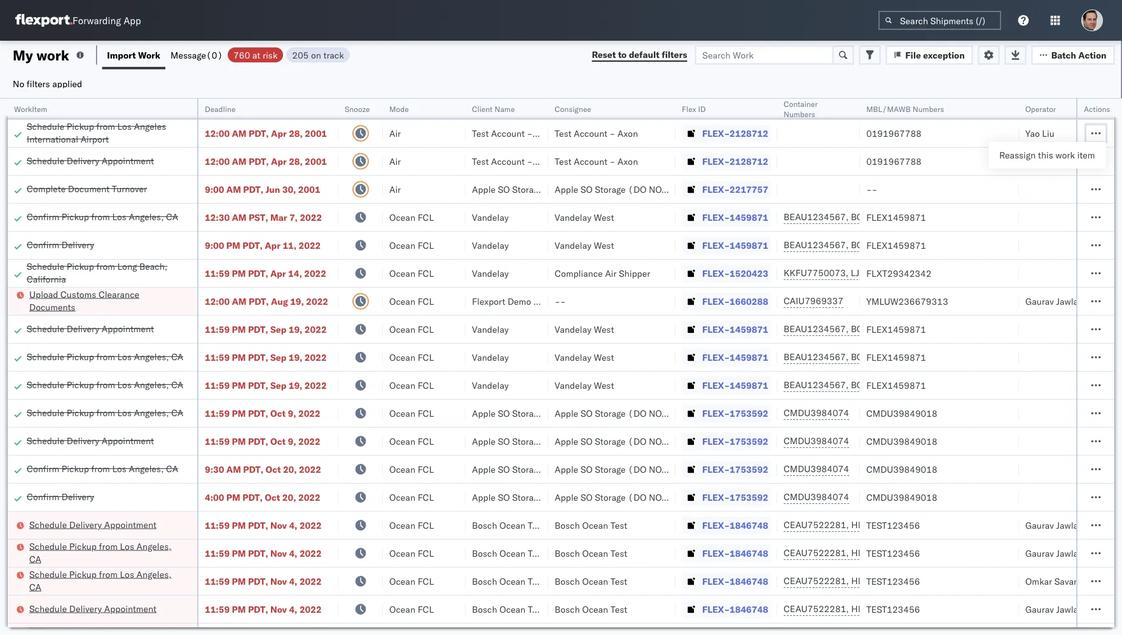 Task type: describe. For each thing, give the bounding box(es) containing it.
5 ocean fcl from the top
[[390, 324, 434, 335]]

mbl/mawb
[[867, 104, 911, 114]]

no filters applied
[[13, 78, 82, 89]]

1 11:59 from the top
[[205, 268, 230, 279]]

resize handle column header for deadline
[[323, 99, 339, 635]]

2 fcl from the top
[[418, 240, 434, 251]]

4 bozo1234565, from the top
[[851, 351, 916, 362]]

5 flex1459871 from the top
[[867, 380, 927, 391]]

2001 for schedule delivery appointment
[[305, 156, 327, 167]]

3 nov from the top
[[270, 576, 287, 587]]

2128712 for schedule pickup from los angeles international airport
[[730, 128, 769, 139]]

flex-1660288
[[703, 296, 769, 307]]

cmdu39849018 for schedule pickup from los angeles, ca
[[867, 408, 938, 419]]

3 sep from the top
[[270, 380, 287, 391]]

kkfu7750073,
[[784, 267, 849, 278]]

mbl/mawb numbers button
[[860, 101, 1007, 114]]

confirm pickup from los angeles, ca for 12:30
[[27, 211, 178, 222]]

12 flex- from the top
[[703, 436, 730, 447]]

4 beau1234567, from the top
[[784, 351, 849, 362]]

13 ocean fcl from the top
[[390, 548, 434, 559]]

risk
[[263, 49, 278, 60]]

air for complete document turnover
[[390, 184, 401, 195]]

id
[[699, 104, 706, 114]]

client name
[[472, 104, 515, 114]]

1459871 for 11:59 pm pdt, sep 19, 2022 the schedule delivery appointment button
[[730, 324, 769, 335]]

reset to default filters button
[[585, 46, 695, 65]]

flexport
[[472, 296, 506, 307]]

mar
[[270, 212, 287, 223]]

2 vandelay west from the top
[[555, 240, 614, 251]]

flex-1753592 for confirm pickup from los angeles, ca
[[703, 464, 769, 475]]

segu4454778
[[977, 267, 1039, 278]]

tcnu1234565 for confirm pickup from los angeles, ca link related to 12:30 am pst, mar 7, 2022
[[919, 211, 981, 222]]

import
[[107, 49, 136, 60]]

2 11:59 from the top
[[205, 324, 230, 335]]

7 ocean fcl from the top
[[390, 380, 434, 391]]

205 on track
[[292, 49, 344, 60]]

omkar savant
[[1026, 576, 1083, 587]]

1 nov from the top
[[270, 520, 287, 531]]

schedule pickup from long beach, california link
[[27, 260, 191, 285]]

confirm for 4:00 pm pdt, oct 20, 2022
[[27, 491, 59, 502]]

18 flex- from the top
[[703, 604, 730, 615]]

upload
[[29, 289, 58, 300]]

tcnu1234565 for confirm delivery link associated with 9:00 pm pdt, apr 11, 2022
[[919, 239, 981, 250]]

reassign this work item
[[1000, 150, 1096, 161]]

beach,
[[139, 261, 167, 272]]

omkar
[[1026, 576, 1053, 587]]

1 4, from the top
[[289, 520, 298, 531]]

flex-2128712 for schedule delivery appointment
[[703, 156, 769, 167]]

1660288
[[730, 296, 769, 307]]

flex-1753592 for confirm delivery
[[703, 492, 769, 503]]

confirm delivery link for 9:00 pm pdt, apr 11, 2022
[[27, 238, 94, 251]]

schedule pickup from long beach, california button
[[27, 260, 191, 287]]

8 flex- from the top
[[703, 324, 730, 335]]

2 beau1234567, bozo1234565, tcnu1234565 from the top
[[784, 239, 981, 250]]

schedule pickup from los angeles international airport link
[[27, 120, 191, 145]]

pst,
[[249, 212, 268, 223]]

reset to default filters
[[592, 49, 688, 60]]

4 fcl from the top
[[418, 296, 434, 307]]

confirm delivery button for 4:00
[[27, 490, 94, 504]]

am left 'pst,'
[[232, 212, 247, 223]]

cmdu3984074 for schedule delivery appointment
[[784, 435, 850, 446]]

3 jawla from the top
[[1057, 548, 1079, 559]]

12:30 am pst, mar 7, 2022
[[205, 212, 322, 223]]

forwarding app link
[[15, 14, 141, 27]]

3 1846748 from the top
[[730, 576, 769, 587]]

container
[[784, 99, 818, 109]]

flex-1753592 for schedule delivery appointment
[[703, 436, 769, 447]]

12:00 am pdt, apr 28, 2001 for schedule delivery appointment
[[205, 156, 327, 167]]

4 11:59 from the top
[[205, 380, 230, 391]]

2 11:59 pm pdt, sep 19, 2022 from the top
[[205, 352, 327, 363]]

bozo1234565, for 11:59 pm pdt, sep 19, 2022 the schedule delivery appointment button
[[851, 323, 916, 334]]

11,
[[283, 240, 297, 251]]

documents
[[29, 301, 75, 312]]

1 ceau7522281, from the top
[[784, 519, 849, 530]]

schedule delivery appointment for 11:59 pm pdt, sep 19, 2022
[[27, 323, 154, 334]]

confirm delivery for 9:00
[[27, 239, 94, 250]]

apr for schedule pickup from los angeles international airport
[[271, 128, 287, 139]]

flex
[[682, 104, 697, 114]]

11:59 pm pdt, oct 9, 2022 for schedule delivery appointment
[[205, 436, 321, 447]]

cmdu39849018 for confirm delivery
[[867, 492, 938, 503]]

14 ocean fcl from the top
[[390, 576, 434, 587]]

schedule pickup from los angeles international airport
[[27, 121, 166, 144]]

4 flex-1459871 from the top
[[703, 352, 769, 363]]

confirm pickup from los angeles, ca link for 12:30 am pst, mar 7, 2022
[[27, 210, 178, 223]]

10 flex- from the top
[[703, 380, 730, 391]]

0191967788 for schedule delivery appointment
[[867, 156, 922, 167]]

resize handle column header for flex id
[[762, 99, 778, 635]]

4 4, from the top
[[289, 604, 298, 615]]

1459871 for 12:30's confirm pickup from los angeles, ca button
[[730, 212, 769, 223]]

2 gaurav from the top
[[1026, 520, 1055, 531]]

long
[[117, 261, 137, 272]]

1753592 for schedule pickup from los angeles, ca
[[730, 408, 769, 419]]

9:00 am pdt, jun 30, 2001
[[205, 184, 321, 195]]

3 vandelay west from the top
[[555, 324, 614, 335]]

4 jawla from the top
[[1057, 604, 1079, 615]]

beau1234567, for confirm pickup from los angeles, ca link related to 12:30 am pst, mar 7, 2022
[[784, 211, 849, 222]]

9:00 for 9:00 pm pdt, apr 11, 2022
[[205, 240, 224, 251]]

2 gaurav jawla from the top
[[1026, 520, 1079, 531]]

actions
[[1085, 104, 1111, 114]]

4:00 pm pdt, oct 20, 2022
[[205, 492, 321, 503]]

batch action button
[[1032, 46, 1115, 65]]

1 ocean fcl from the top
[[390, 212, 434, 223]]

name
[[495, 104, 515, 114]]

12 fcl from the top
[[418, 520, 434, 531]]

2 1846748 from the top
[[730, 548, 769, 559]]

11:59 pm pdt, apr 14, 2022
[[205, 268, 326, 279]]

Search Shipments (/) text field
[[879, 11, 1002, 30]]

delivery for 4:00 pm pdt, oct 20, 2022
[[62, 491, 94, 502]]

4 tcnu1234565 from the top
[[919, 351, 981, 362]]

oct for confirm delivery
[[265, 492, 280, 503]]

12 ocean fcl from the top
[[390, 520, 434, 531]]

8 fcl from the top
[[418, 408, 434, 419]]

6 11:59 from the top
[[205, 436, 230, 447]]

numbers for container numbers
[[784, 109, 816, 119]]

confirm delivery link for 4:00 pm pdt, oct 20, 2022
[[27, 490, 94, 503]]

2 flex- from the top
[[703, 156, 730, 167]]

from inside schedule pickup from los angeles international airport
[[96, 121, 115, 132]]

beau1234567, for 11:59 pm pdt, sep 19, 2022 schedule delivery appointment link
[[784, 323, 849, 334]]

message (0)
[[171, 49, 223, 60]]

delivery for 9:00 pm pdt, apr 11, 2022
[[62, 239, 94, 250]]

ljiu1111116,
[[851, 267, 910, 278]]

mode
[[390, 104, 409, 114]]

1 11:59 pm pdt, nov 4, 2022 from the top
[[205, 520, 322, 531]]

am up 9:00 am pdt, jun 30, 2001
[[232, 156, 247, 167]]

3 west from the top
[[594, 324, 614, 335]]

this
[[1039, 150, 1054, 161]]

client
[[472, 104, 493, 114]]

2 test123456 from the top
[[867, 548, 921, 559]]

1753592 for confirm delivery
[[730, 492, 769, 503]]

7 fcl from the top
[[418, 380, 434, 391]]

operator
[[1026, 104, 1057, 114]]

5 vandelay west from the top
[[555, 380, 614, 391]]

confirm pickup from los angeles, ca for 9:30
[[27, 463, 178, 474]]

to
[[618, 49, 627, 60]]

yao liu
[[1026, 128, 1055, 139]]

am down deadline
[[232, 128, 247, 139]]

3 hlxu6269489, from the top
[[852, 575, 917, 586]]

2 flex1459871 from the top
[[867, 240, 927, 251]]

16 flex- from the top
[[703, 548, 730, 559]]

1 flex- from the top
[[703, 128, 730, 139]]

8 ocean fcl from the top
[[390, 408, 434, 419]]

schedule delivery appointment link for 11:59 pm pdt, sep 19, 2022
[[27, 322, 154, 335]]

7,
[[290, 212, 298, 223]]

5 beau1234567, bozo1234565, tcnu1234565 from the top
[[784, 379, 981, 390]]

pickup inside schedule pickup from long beach, california
[[67, 261, 94, 272]]

10 fcl from the top
[[418, 464, 434, 475]]

12:00 for schedule pickup from los angeles international airport
[[205, 128, 230, 139]]

document
[[68, 183, 110, 194]]

3 11:59 from the top
[[205, 352, 230, 363]]

schedule delivery appointment for 12:00 am pdt, apr 28, 2001
[[27, 155, 154, 166]]

1 gaurav jawla from the top
[[1026, 296, 1079, 307]]

liu
[[1043, 128, 1055, 139]]

flex id button
[[676, 101, 765, 114]]

2 ocean fcl from the top
[[390, 240, 434, 251]]

upload customs clearance documents
[[29, 289, 139, 312]]

consignee button
[[549, 101, 663, 114]]

5 flex-1459871 from the top
[[703, 380, 769, 391]]

4 beau1234567, bozo1234565, tcnu1234565 from the top
[[784, 351, 981, 362]]

3 11:59 pm pdt, nov 4, 2022 from the top
[[205, 576, 322, 587]]

schedule delivery appointment button for 11:59 pm pdt, sep 19, 2022
[[27, 322, 154, 336]]

flex-2217757
[[703, 184, 769, 195]]

205
[[292, 49, 309, 60]]

17 flex- from the top
[[703, 576, 730, 587]]

pickup inside schedule pickup from los angeles international airport
[[67, 121, 94, 132]]

bozo1234565, for confirm delivery button related to 9:00
[[851, 239, 916, 250]]

angeles
[[134, 121, 166, 132]]

9:30 am pdt, oct 20, 2022
[[205, 464, 321, 475]]

5 flex- from the top
[[703, 240, 730, 251]]

4 gaurav jawla from the top
[[1026, 604, 1079, 615]]

am up 12:30
[[226, 184, 241, 195]]

reassign
[[1000, 150, 1036, 161]]

apr for confirm delivery
[[265, 240, 281, 251]]

california
[[27, 273, 66, 284]]

5 11:59 from the top
[[205, 408, 230, 419]]

deadline
[[205, 104, 236, 114]]

1 ceau7522281, hlxu6269489, hlxu8034992 from the top
[[784, 519, 982, 530]]

4 11:59 pm pdt, nov 4, 2022 from the top
[[205, 604, 322, 615]]

12:00 am pdt, aug 19, 2022
[[205, 296, 328, 307]]

appointment for 12:00 am pdt, apr 28, 2001
[[102, 155, 154, 166]]

3 hlxu8034992 from the top
[[919, 575, 982, 586]]

am right 9:30
[[226, 464, 241, 475]]

4 flex-1846748 from the top
[[703, 604, 769, 615]]

schedule pickup from los angeles international airport button
[[27, 120, 191, 147]]

1 vertical spatial consignee
[[534, 296, 577, 307]]

yao
[[1026, 128, 1040, 139]]

1 west from the top
[[594, 212, 614, 223]]

4 ceau7522281, from the top
[[784, 603, 849, 614]]

4 west from the top
[[594, 352, 614, 363]]

complete document turnover button
[[27, 182, 147, 196]]

9, for schedule pickup from los angeles, ca
[[288, 408, 296, 419]]

confirm for 9:30 am pdt, oct 20, 2022
[[27, 463, 59, 474]]

customs
[[61, 289, 96, 300]]

work
[[138, 49, 160, 60]]

1520423
[[730, 268, 769, 279]]

flxt29342342
[[867, 268, 932, 279]]

exception
[[924, 49, 965, 60]]

mbl/mawb numbers
[[867, 104, 945, 114]]

30,
[[282, 184, 296, 195]]

9, for schedule delivery appointment
[[288, 436, 296, 447]]

forwarding
[[73, 14, 121, 26]]

11:59 pm pdt, oct 9, 2022 for schedule pickup from los angeles, ca
[[205, 408, 321, 419]]

apr for schedule pickup from long beach, california
[[270, 268, 286, 279]]

confirm for 9:00 pm pdt, apr 11, 2022
[[27, 239, 59, 250]]

3 11:59 pm pdt, sep 19, 2022 from the top
[[205, 380, 327, 391]]

28, for schedule delivery appointment
[[289, 156, 303, 167]]

demo
[[508, 296, 531, 307]]

3 ocean fcl from the top
[[390, 268, 434, 279]]

flexport. image
[[15, 14, 73, 27]]

aug
[[271, 296, 288, 307]]

snooze
[[345, 104, 370, 114]]

client name button
[[466, 101, 536, 114]]

upload customs clearance documents button
[[29, 288, 181, 315]]

my
[[13, 46, 33, 64]]

1 1846748 from the top
[[730, 520, 769, 531]]

1 jawla from the top
[[1057, 296, 1079, 307]]



Task type: vqa. For each thing, say whether or not it's contained in the screenshot.


Task type: locate. For each thing, give the bounding box(es) containing it.
0 vertical spatial 12:00 am pdt, apr 28, 2001
[[205, 128, 327, 139]]

2 11:59 pm pdt, oct 9, 2022 from the top
[[205, 436, 321, 447]]

3 confirm from the top
[[27, 463, 59, 474]]

12:00 am pdt, apr 28, 2001 for schedule pickup from los angeles international airport
[[205, 128, 327, 139]]

3 cmdu39849018 from the top
[[867, 464, 938, 475]]

apple so storage (do not use)
[[472, 184, 609, 195], [555, 184, 692, 195], [472, 408, 609, 419], [555, 408, 692, 419], [472, 436, 609, 447], [555, 436, 692, 447], [472, 464, 609, 475], [555, 464, 692, 475], [472, 492, 609, 503], [555, 492, 692, 503]]

3 tcnu1234565 from the top
[[919, 323, 981, 334]]

confirm delivery button for 9:00
[[27, 238, 94, 252]]

resize handle column header for mbl/mawb numbers
[[1004, 99, 1020, 635]]

flex-2128712
[[703, 128, 769, 139], [703, 156, 769, 167]]

5 west from the top
[[594, 380, 614, 391]]

1 gaurav from the top
[[1026, 296, 1055, 307]]

20,
[[283, 464, 297, 475], [282, 492, 296, 503]]

shipper
[[619, 268, 651, 279]]

14 flex- from the top
[[703, 492, 730, 503]]

schedule delivery appointment button for 12:00 am pdt, apr 28, 2001
[[27, 154, 154, 168]]

2 ceau7522281, from the top
[[784, 547, 849, 558]]

4 ceau7522281, hlxu6269489, hlxu8034992 from the top
[[784, 603, 982, 614]]

oct for schedule pickup from los angeles, ca
[[270, 408, 286, 419]]

file
[[906, 49, 921, 60]]

6 fcl from the top
[[418, 352, 434, 363]]

west
[[594, 212, 614, 223], [594, 240, 614, 251], [594, 324, 614, 335], [594, 352, 614, 363], [594, 380, 614, 391]]

1 vertical spatial confirm pickup from los angeles, ca link
[[27, 462, 178, 475]]

2128712 up 2217757
[[730, 156, 769, 167]]

default
[[629, 49, 660, 60]]

0 vertical spatial work
[[36, 46, 69, 64]]

0 vertical spatial confirm pickup from los angeles, ca
[[27, 211, 178, 222]]

mode button
[[383, 101, 453, 114]]

filters right "default"
[[662, 49, 688, 60]]

1 vandelay west from the top
[[555, 212, 614, 223]]

oct for confirm pickup from los angeles, ca
[[266, 464, 281, 475]]

1 vertical spatial 9:00
[[205, 240, 224, 251]]

kkfu7750073, ljiu1111116, lkju1111111, segu4454778
[[784, 267, 1039, 278]]

2 ceau7522281, hlxu6269489, hlxu8034992 from the top
[[784, 547, 982, 558]]

forwarding app
[[73, 14, 141, 26]]

14 fcl from the top
[[418, 576, 434, 587]]

savant
[[1055, 576, 1083, 587]]

confirm delivery for 4:00
[[27, 491, 94, 502]]

air for schedule delivery appointment
[[390, 156, 401, 167]]

9 fcl from the top
[[418, 436, 434, 447]]

7 flex- from the top
[[703, 296, 730, 307]]

1753592 for schedule delivery appointment
[[730, 436, 769, 447]]

4 gaurav from the top
[[1026, 604, 1055, 615]]

applied
[[52, 78, 82, 89]]

confirm pickup from los angeles, ca link for 9:30 am pdt, oct 20, 2022
[[27, 462, 178, 475]]

15 fcl from the top
[[418, 604, 434, 615]]

3 flex-1753592 from the top
[[703, 464, 769, 475]]

12:00 am pdt, apr 28, 2001 down deadline button
[[205, 128, 327, 139]]

2 vertical spatial 2001
[[298, 184, 321, 195]]

cmdu3984074 for schedule pickup from los angeles, ca
[[784, 407, 850, 418]]

1 vertical spatial 11:59 pm pdt, sep 19, 2022
[[205, 352, 327, 363]]

cmdu3984074
[[784, 407, 850, 418], [784, 435, 850, 446], [784, 463, 850, 474], [784, 491, 850, 502]]

0 vertical spatial 20,
[[283, 464, 297, 475]]

1 vertical spatial flex-2128712
[[703, 156, 769, 167]]

am
[[232, 128, 247, 139], [232, 156, 247, 167], [226, 184, 241, 195], [232, 212, 247, 223], [232, 296, 247, 307], [226, 464, 241, 475]]

confirm pickup from los angeles, ca button for 9:30
[[27, 462, 178, 476]]

am down 11:59 pm pdt, apr 14, 2022
[[232, 296, 247, 307]]

confirm for 12:30 am pst, mar 7, 2022
[[27, 211, 59, 222]]

2 flex-1459871 from the top
[[703, 240, 769, 251]]

numbers inside container numbers
[[784, 109, 816, 119]]

0 vertical spatial 2128712
[[730, 128, 769, 139]]

6 ocean fcl from the top
[[390, 352, 434, 363]]

13 flex- from the top
[[703, 464, 730, 475]]

1 vertical spatial 12:00
[[205, 156, 230, 167]]

2217757
[[730, 184, 769, 195]]

14,
[[288, 268, 302, 279]]

12:00 am pdt, apr 28, 2001 up 9:00 am pdt, jun 30, 2001
[[205, 156, 327, 167]]

resize handle column header for workitem
[[182, 99, 197, 635]]

1 horizontal spatial --
[[867, 184, 878, 195]]

2 12:00 from the top
[[205, 156, 230, 167]]

1 vertical spatial 0191967788
[[867, 156, 922, 167]]

1 hlxu8034992 from the top
[[919, 519, 982, 530]]

11 ocean fcl from the top
[[390, 492, 434, 503]]

1 vertical spatial confirm pickup from los angeles, ca button
[[27, 462, 178, 476]]

0 vertical spatial 11:59 pm pdt, oct 9, 2022
[[205, 408, 321, 419]]

jawla
[[1057, 296, 1079, 307], [1057, 520, 1079, 531], [1057, 548, 1079, 559], [1057, 604, 1079, 615]]

flex-2128712 button
[[682, 124, 771, 142], [682, 124, 771, 142], [682, 152, 771, 170], [682, 152, 771, 170]]

2 confirm delivery from the top
[[27, 491, 94, 502]]

20, down 9:30 am pdt, oct 20, 2022
[[282, 492, 296, 503]]

20, up 4:00 pm pdt, oct 20, 2022
[[283, 464, 297, 475]]

0 vertical spatial confirm pickup from los angeles, ca link
[[27, 210, 178, 223]]

confirm delivery link
[[27, 238, 94, 251], [27, 490, 94, 503]]

flex-1520423
[[703, 268, 769, 279]]

2 west from the top
[[594, 240, 614, 251]]

schedule delivery appointment for 11:59 pm pdt, oct 9, 2022
[[27, 435, 154, 446]]

2 0191967788 from the top
[[867, 156, 922, 167]]

0 vertical spatial --
[[867, 184, 878, 195]]

9:00 up 12:30
[[205, 184, 224, 195]]

28, down deadline button
[[289, 128, 303, 139]]

international
[[27, 133, 78, 144]]

caiu7969337
[[784, 295, 844, 306]]

hlxu6269489,
[[852, 519, 917, 530], [852, 547, 917, 558], [852, 575, 917, 586], [852, 603, 917, 614]]

0 vertical spatial sep
[[270, 324, 287, 335]]

1 vertical spatial 28,
[[289, 156, 303, 167]]

use)
[[586, 184, 609, 195], [669, 184, 692, 195], [586, 408, 609, 419], [669, 408, 692, 419], [586, 436, 609, 447], [669, 436, 692, 447], [586, 464, 609, 475], [669, 464, 692, 475], [586, 492, 609, 503], [669, 492, 692, 503]]

filters inside button
[[662, 49, 688, 60]]

2001 down deadline button
[[305, 128, 327, 139]]

los
[[117, 121, 132, 132], [112, 211, 127, 222], [117, 351, 132, 362], [117, 379, 132, 390], [117, 407, 132, 418], [112, 463, 127, 474], [120, 541, 134, 552], [120, 569, 134, 580]]

bozo1234565,
[[851, 211, 916, 222], [851, 239, 916, 250], [851, 323, 916, 334], [851, 351, 916, 362], [851, 379, 916, 390]]

2001 right 30,
[[298, 184, 321, 195]]

work up no filters applied
[[36, 46, 69, 64]]

1 vertical spatial --
[[555, 296, 566, 307]]

1 vertical spatial 20,
[[282, 492, 296, 503]]

28, for schedule pickup from los angeles international airport
[[289, 128, 303, 139]]

delivery for 12:00 am pdt, apr 28, 2001
[[67, 155, 99, 166]]

from inside schedule pickup from long beach, california
[[96, 261, 115, 272]]

4 confirm from the top
[[27, 491, 59, 502]]

flex-1520423 button
[[682, 264, 771, 282], [682, 264, 771, 282]]

2001 for schedule pickup from los angeles international airport
[[305, 128, 327, 139]]

appointment for 11:59 pm pdt, sep 19, 2022
[[102, 323, 154, 334]]

import work
[[107, 49, 160, 60]]

1753592
[[730, 408, 769, 419], [730, 436, 769, 447], [730, 464, 769, 475], [730, 492, 769, 503]]

app
[[124, 14, 141, 26]]

4 vandelay west from the top
[[555, 352, 614, 363]]

1 confirm delivery button from the top
[[27, 238, 94, 252]]

3 resize handle column header from the left
[[368, 99, 383, 635]]

airport
[[81, 133, 109, 144]]

9:00
[[205, 184, 224, 195], [205, 240, 224, 251]]

--
[[867, 184, 878, 195], [555, 296, 566, 307]]

1 cmdu3984074 from the top
[[784, 407, 850, 418]]

0 vertical spatial confirm pickup from los angeles, ca button
[[27, 210, 178, 224]]

3 4, from the top
[[289, 576, 298, 587]]

1753592 for confirm pickup from los angeles, ca
[[730, 464, 769, 475]]

flex-2128712 down flex id button
[[703, 128, 769, 139]]

schedule pickup from long beach, california
[[27, 261, 167, 284]]

flex-2128712 up flex-2217757
[[703, 156, 769, 167]]

9 flex- from the top
[[703, 352, 730, 363]]

3 flex-1846748 from the top
[[703, 576, 769, 587]]

3 ceau7522281, from the top
[[784, 575, 849, 586]]

apr up jun
[[271, 156, 287, 167]]

9 ocean fcl from the top
[[390, 436, 434, 447]]

1 vertical spatial confirm pickup from los angeles, ca
[[27, 463, 178, 474]]

0 vertical spatial 2001
[[305, 128, 327, 139]]

1 vertical spatial sep
[[270, 352, 287, 363]]

cmdu3984074 for confirm pickup from los angeles, ca
[[784, 463, 850, 474]]

resize handle column header for mode
[[451, 99, 466, 635]]

resize handle column header
[[182, 99, 197, 635], [323, 99, 339, 635], [368, 99, 383, 635], [451, 99, 466, 635], [533, 99, 549, 635], [661, 99, 676, 635], [762, 99, 778, 635], [845, 99, 860, 635], [1004, 99, 1020, 635], [1087, 99, 1102, 635], [1100, 99, 1115, 635]]

cmdu39849018 for confirm pickup from los angeles, ca
[[867, 464, 938, 475]]

5 fcl from the top
[[418, 324, 434, 335]]

flex1459871
[[867, 212, 927, 223], [867, 240, 927, 251], [867, 324, 927, 335], [867, 352, 927, 363], [867, 380, 927, 391]]

2 confirm delivery link from the top
[[27, 490, 94, 503]]

3 fcl from the top
[[418, 268, 434, 279]]

pm
[[226, 240, 240, 251], [232, 268, 246, 279], [232, 324, 246, 335], [232, 352, 246, 363], [232, 380, 246, 391], [232, 408, 246, 419], [232, 436, 246, 447], [226, 492, 240, 503], [232, 520, 246, 531], [232, 548, 246, 559], [232, 576, 246, 587], [232, 604, 246, 615]]

flex-1660288 button
[[682, 292, 771, 310], [682, 292, 771, 310]]

schedule delivery appointment link for 12:00 am pdt, apr 28, 2001
[[27, 154, 154, 167]]

5 tcnu1234565 from the top
[[919, 379, 981, 390]]

1 vertical spatial 12:00 am pdt, apr 28, 2001
[[205, 156, 327, 167]]

2001 for complete document turnover
[[298, 184, 321, 195]]

4 flex-1753592 from the top
[[703, 492, 769, 503]]

3 flex-1459871 from the top
[[703, 324, 769, 335]]

upload customs clearance documents link
[[29, 288, 181, 313]]

1 horizontal spatial work
[[1056, 150, 1076, 161]]

12:00
[[205, 128, 230, 139], [205, 156, 230, 167], [205, 296, 230, 307]]

turnover
[[112, 183, 147, 194]]

0 vertical spatial flex-2128712
[[703, 128, 769, 139]]

2 28, from the top
[[289, 156, 303, 167]]

9 11:59 from the top
[[205, 576, 230, 587]]

filters right no in the left of the page
[[27, 78, 50, 89]]

3 1753592 from the top
[[730, 464, 769, 475]]

4 hlxu8034992 from the top
[[919, 603, 982, 614]]

gaurav
[[1026, 296, 1055, 307], [1026, 520, 1055, 531], [1026, 548, 1055, 559], [1026, 604, 1055, 615]]

1 horizontal spatial numbers
[[913, 104, 945, 114]]

9:00 for 9:00 am pdt, jun 30, 2001
[[205, 184, 224, 195]]

0191967788 for schedule pickup from los angeles international airport
[[867, 128, 922, 139]]

tcnu1234565 for 11:59 pm pdt, sep 19, 2022 schedule delivery appointment link
[[919, 323, 981, 334]]

flex-1753592 for schedule pickup from los angeles, ca
[[703, 408, 769, 419]]

0 horizontal spatial filters
[[27, 78, 50, 89]]

apr left 14,
[[270, 268, 286, 279]]

numbers right "mbl/mawb" at the top right
[[913, 104, 945, 114]]

resize handle column header for consignee
[[661, 99, 676, 635]]

2 vertical spatial sep
[[270, 380, 287, 391]]

flex-2128712 for schedule pickup from los angeles international airport
[[703, 128, 769, 139]]

1 flex-1753592 from the top
[[703, 408, 769, 419]]

4 hlxu6269489, from the top
[[852, 603, 917, 614]]

0 vertical spatial filters
[[662, 49, 688, 60]]

2 4, from the top
[[289, 548, 298, 559]]

confirm pickup from los angeles, ca button for 12:30
[[27, 210, 178, 224]]

1 beau1234567, bozo1234565, tcnu1234565 from the top
[[784, 211, 981, 222]]

11:59 pm pdt, sep 19, 2022
[[205, 324, 327, 335], [205, 352, 327, 363], [205, 380, 327, 391]]

flex-
[[703, 128, 730, 139], [703, 156, 730, 167], [703, 184, 730, 195], [703, 212, 730, 223], [703, 240, 730, 251], [703, 268, 730, 279], [703, 296, 730, 307], [703, 324, 730, 335], [703, 352, 730, 363], [703, 380, 730, 391], [703, 408, 730, 419], [703, 436, 730, 447], [703, 464, 730, 475], [703, 492, 730, 503], [703, 520, 730, 531], [703, 548, 730, 559], [703, 576, 730, 587], [703, 604, 730, 615]]

28, up 30,
[[289, 156, 303, 167]]

numbers
[[913, 104, 945, 114], [784, 109, 816, 119]]

10 ocean fcl from the top
[[390, 464, 434, 475]]

6 flex- from the top
[[703, 268, 730, 279]]

15 flex- from the top
[[703, 520, 730, 531]]

complete document turnover
[[27, 183, 147, 194]]

1 vertical spatial confirm delivery button
[[27, 490, 94, 504]]

0 vertical spatial 28,
[[289, 128, 303, 139]]

complete document turnover link
[[27, 182, 147, 195]]

0 vertical spatial consignee
[[555, 104, 592, 114]]

air for schedule pickup from los angeles international airport
[[390, 128, 401, 139]]

clearance
[[99, 289, 139, 300]]

28,
[[289, 128, 303, 139], [289, 156, 303, 167]]

compliance  air shipper
[[555, 268, 651, 279]]

0 vertical spatial confirm delivery link
[[27, 238, 94, 251]]

9:00 down 12:30
[[205, 240, 224, 251]]

20, for 9:30 am pdt, oct 20, 2022
[[283, 464, 297, 475]]

ymluw236679313
[[867, 296, 949, 307]]

0 vertical spatial confirm delivery button
[[27, 238, 94, 252]]

test account - axon
[[472, 128, 556, 139], [555, 128, 638, 139], [472, 156, 556, 167], [555, 156, 638, 167]]

20, for 4:00 pm pdt, oct 20, 2022
[[282, 492, 296, 503]]

1 vertical spatial 11:59 pm pdt, oct 9, 2022
[[205, 436, 321, 447]]

1 vertical spatial confirm delivery
[[27, 491, 94, 502]]

0 vertical spatial 12:00
[[205, 128, 230, 139]]

1846748
[[730, 520, 769, 531], [730, 548, 769, 559], [730, 576, 769, 587], [730, 604, 769, 615]]

schedule delivery appointment button for 11:59 pm pdt, oct 9, 2022
[[27, 434, 154, 448]]

9:00 pm pdt, apr 11, 2022
[[205, 240, 321, 251]]

track
[[324, 49, 344, 60]]

1 fcl from the top
[[418, 212, 434, 223]]

item
[[1078, 150, 1096, 161]]

0 vertical spatial 9,
[[288, 408, 296, 419]]

2 vertical spatial 12:00
[[205, 296, 230, 307]]

consignee inside button
[[555, 104, 592, 114]]

2 vertical spatial 11:59 pm pdt, sep 19, 2022
[[205, 380, 327, 391]]

gaurav jawla
[[1026, 296, 1079, 307], [1026, 520, 1079, 531], [1026, 548, 1079, 559], [1026, 604, 1079, 615]]

2 confirm delivery button from the top
[[27, 490, 94, 504]]

0 horizontal spatial --
[[555, 296, 566, 307]]

4 flex- from the top
[[703, 212, 730, 223]]

9,
[[288, 408, 296, 419], [288, 436, 296, 447]]

schedule delivery appointment link for 11:59 pm pdt, oct 9, 2022
[[27, 434, 154, 447]]

apr down deadline button
[[271, 128, 287, 139]]

oct for schedule delivery appointment
[[270, 436, 286, 447]]

angeles,
[[129, 211, 164, 222], [134, 351, 169, 362], [134, 379, 169, 390], [134, 407, 169, 418], [129, 463, 164, 474], [137, 541, 172, 552], [137, 569, 172, 580]]

1 12:00 from the top
[[205, 128, 230, 139]]

3 beau1234567, bozo1234565, tcnu1234565 from the top
[[784, 323, 981, 334]]

0 horizontal spatial work
[[36, 46, 69, 64]]

beau1234567, for confirm delivery link associated with 9:00 pm pdt, apr 11, 2022
[[784, 239, 849, 250]]

flex-1846748 button
[[682, 516, 771, 534], [682, 516, 771, 534], [682, 544, 771, 562], [682, 544, 771, 562], [682, 572, 771, 590], [682, 572, 771, 590], [682, 600, 771, 618], [682, 600, 771, 618]]

1 sep from the top
[[270, 324, 287, 335]]

numbers for mbl/mawb numbers
[[913, 104, 945, 114]]

test123456
[[867, 520, 921, 531], [867, 548, 921, 559], [867, 576, 921, 587], [867, 604, 921, 615]]

bozo1234565, for 12:30's confirm pickup from los angeles, ca button
[[851, 211, 916, 222]]

0 vertical spatial 9:00
[[205, 184, 224, 195]]

1 horizontal spatial filters
[[662, 49, 688, 60]]

appointment for 11:59 pm pdt, oct 9, 2022
[[102, 435, 154, 446]]

1 confirm pickup from los angeles, ca link from the top
[[27, 210, 178, 223]]

apr left 11,
[[265, 240, 281, 251]]

schedule inside schedule pickup from los angeles international airport
[[27, 121, 64, 132]]

1 flex1459871 from the top
[[867, 212, 927, 223]]

0 vertical spatial 0191967788
[[867, 128, 922, 139]]

delivery for 11:59 pm pdt, oct 9, 2022
[[67, 435, 99, 446]]

1 cmdu39849018 from the top
[[867, 408, 938, 419]]

work
[[36, 46, 69, 64], [1056, 150, 1076, 161]]

resize handle column header for container numbers
[[845, 99, 860, 635]]

4:00
[[205, 492, 224, 503]]

7 11:59 from the top
[[205, 520, 230, 531]]

4 test123456 from the top
[[867, 604, 921, 615]]

11 resize handle column header from the left
[[1100, 99, 1115, 635]]

apr for schedule delivery appointment
[[271, 156, 287, 167]]

4 1846748 from the top
[[730, 604, 769, 615]]

cmdu3984074 for confirm delivery
[[784, 491, 850, 502]]

schedule pickup from los angeles, ca
[[27, 351, 183, 362], [27, 379, 183, 390], [27, 407, 183, 418], [29, 541, 172, 565], [29, 569, 172, 593]]

1 hlxu6269489, from the top
[[852, 519, 917, 530]]

12:00 for schedule delivery appointment
[[205, 156, 230, 167]]

cmdu39849018 for schedule delivery appointment
[[867, 436, 938, 447]]

1 test123456 from the top
[[867, 520, 921, 531]]

0 horizontal spatial numbers
[[784, 109, 816, 119]]

0 vertical spatial 11:59 pm pdt, sep 19, 2022
[[205, 324, 327, 335]]

2128712 down flex id button
[[730, 128, 769, 139]]

delivery for 11:59 pm pdt, sep 19, 2022
[[67, 323, 99, 334]]

workitem button
[[8, 101, 185, 114]]

compliance
[[555, 268, 603, 279]]

los inside schedule pickup from los angeles international airport
[[117, 121, 132, 132]]

work right this
[[1056, 150, 1076, 161]]

1459871 for confirm delivery button related to 9:00
[[730, 240, 769, 251]]

(0)
[[206, 49, 223, 60]]

schedule inside schedule pickup from long beach, california
[[27, 261, 64, 272]]

my work
[[13, 46, 69, 64]]

so
[[498, 184, 510, 195], [581, 184, 593, 195], [498, 408, 510, 419], [581, 408, 593, 419], [498, 436, 510, 447], [581, 436, 593, 447], [498, 464, 510, 475], [581, 464, 593, 475], [498, 492, 510, 503], [581, 492, 593, 503]]

7 resize handle column header from the left
[[762, 99, 778, 635]]

19,
[[290, 296, 304, 307], [289, 324, 303, 335], [289, 352, 303, 363], [289, 380, 303, 391]]

schedule delivery appointment
[[27, 155, 154, 166], [27, 323, 154, 334], [27, 435, 154, 446], [29, 519, 157, 530], [29, 603, 157, 614]]

1 vertical spatial 2001
[[305, 156, 327, 167]]

15 ocean fcl from the top
[[390, 604, 434, 615]]

4 nov from the top
[[270, 604, 287, 615]]

1 vertical spatial 2128712
[[730, 156, 769, 167]]

resize handle column header for client name
[[533, 99, 549, 635]]

2 resize handle column header from the left
[[323, 99, 339, 635]]

2 11:59 pm pdt, nov 4, 2022 from the top
[[205, 548, 322, 559]]

1 11:59 pm pdt, oct 9, 2022 from the top
[[205, 408, 321, 419]]

2128712 for schedule delivery appointment
[[730, 156, 769, 167]]

on
[[311, 49, 321, 60]]

at
[[253, 49, 260, 60]]

5 bozo1234565, from the top
[[851, 379, 916, 390]]

flexport demo consignee
[[472, 296, 577, 307]]

file exception button
[[886, 46, 974, 65], [886, 46, 974, 65]]

2 2128712 from the top
[[730, 156, 769, 167]]

1 vertical spatial confirm delivery link
[[27, 490, 94, 503]]

2 1753592 from the top
[[730, 436, 769, 447]]

1 vertical spatial work
[[1056, 150, 1076, 161]]

1 vertical spatial filters
[[27, 78, 50, 89]]

1 bozo1234565, from the top
[[851, 211, 916, 222]]

numbers down container in the right top of the page
[[784, 109, 816, 119]]

1 tcnu1234565 from the top
[[919, 211, 981, 222]]

2001 up 9:00 am pdt, jun 30, 2001
[[305, 156, 327, 167]]

2128712
[[730, 128, 769, 139], [730, 156, 769, 167]]

complete
[[27, 183, 66, 194]]

numbers inside button
[[913, 104, 945, 114]]

Search Work text field
[[695, 46, 834, 65]]

1 vertical spatial 9,
[[288, 436, 296, 447]]

0 vertical spatial confirm delivery
[[27, 239, 94, 250]]

lkju1111111,
[[913, 267, 975, 278]]



